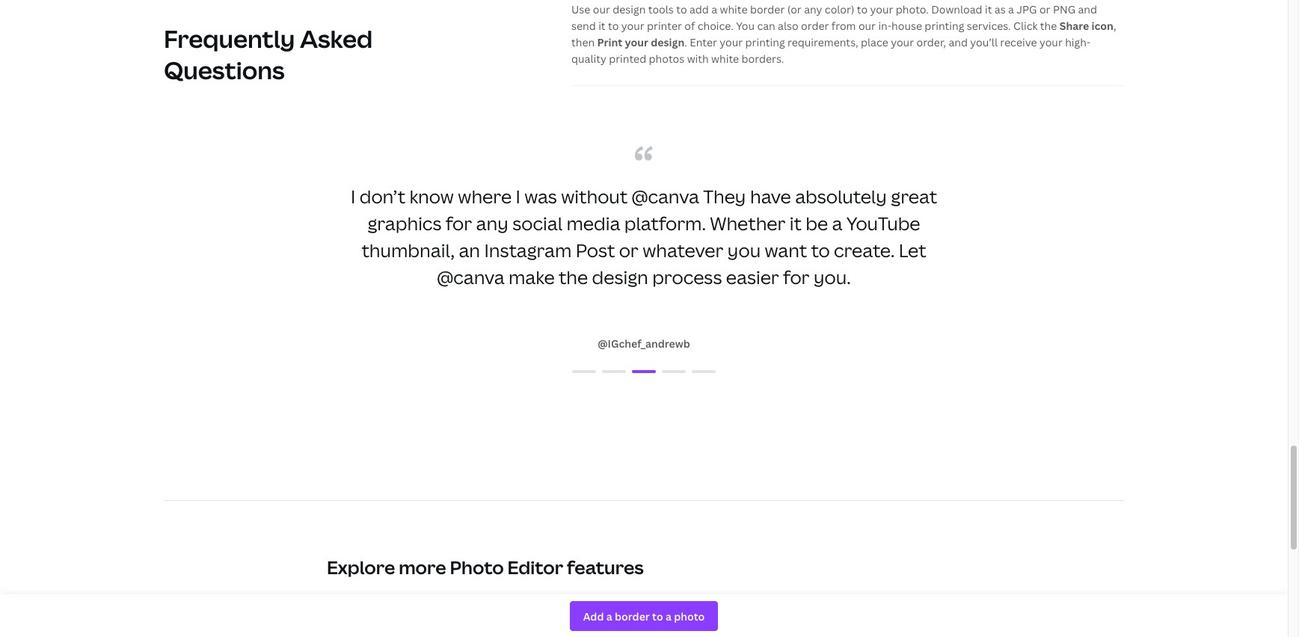 Task type: describe. For each thing, give the bounding box(es) containing it.
requirements,
[[788, 35, 858, 49]]

icon
[[1092, 19, 1114, 33]]

also
[[778, 19, 799, 33]]

quality
[[571, 52, 606, 66]]

can
[[757, 19, 775, 33]]

of
[[685, 19, 695, 33]]

add
[[690, 2, 709, 16]]

from
[[832, 19, 856, 33]]

in-
[[878, 19, 892, 33]]

as
[[995, 2, 1006, 16]]

or inside "use our design tools to add a white border (or any color) to your photo. download it as a jpg or png and send it to your printer of choice. you can also order from our in-house printing services. click the"
[[1040, 2, 1050, 16]]

and inside . enter your printing requirements, place your order, and you'll receive your high- quality printed photos with white borders.
[[949, 35, 968, 49]]

share icon
[[1060, 19, 1114, 33]]

an
[[459, 238, 480, 263]]

frequently
[[164, 22, 295, 55]]

printed
[[609, 52, 646, 66]]

text to image
[[709, 601, 776, 616]]

combine image
[[507, 601, 586, 616]]

explore
[[327, 555, 395, 580]]

whether
[[710, 211, 786, 236]]

order
[[801, 19, 829, 33]]

photos
[[649, 52, 685, 66]]

2 horizontal spatial a
[[1008, 2, 1014, 16]]

sharpen
[[609, 601, 652, 616]]

easier
[[726, 265, 779, 289]]

absolutely
[[795, 184, 887, 209]]

house
[[892, 19, 922, 33]]

3 image from the left
[[745, 601, 776, 616]]

.
[[684, 35, 687, 49]]

. enter your printing requirements, place your order, and you'll receive your high- quality printed photos with white borders.
[[571, 35, 1091, 66]]

, then
[[571, 19, 1116, 49]]

questions
[[164, 54, 285, 86]]

@igchef_andrewb
[[598, 337, 690, 351]]

great
[[891, 184, 937, 209]]

don't
[[359, 184, 405, 209]]

media
[[566, 211, 620, 236]]

0 horizontal spatial for
[[446, 211, 472, 236]]

place
[[861, 35, 888, 49]]

frequently asked questions
[[164, 22, 373, 86]]

post
[[576, 238, 615, 263]]

social
[[513, 211, 562, 236]]

design for your
[[651, 35, 684, 49]]

2 i from the left
[[516, 184, 520, 209]]

you
[[736, 19, 755, 33]]

white inside "use our design tools to add a white border (or any color) to your photo. download it as a jpg or png and send it to your printer of choice. you can also order from our in-house printing services. click the"
[[720, 2, 748, 16]]

let
[[899, 238, 926, 263]]

design for our
[[613, 2, 646, 16]]

editor
[[507, 555, 563, 580]]

@curlyfrosista image
[[692, 370, 716, 373]]

asked
[[300, 22, 373, 55]]

combine
[[507, 601, 553, 616]]

receive
[[1000, 35, 1037, 49]]

1 horizontal spatial @canva
[[632, 184, 699, 209]]

(or
[[787, 2, 802, 16]]

printer
[[647, 19, 682, 33]]

print your design
[[597, 35, 684, 49]]

white inside . enter your printing requirements, place your order, and you'll receive your high- quality printed photos with white borders.
[[711, 52, 739, 66]]

image for sharpen image
[[654, 601, 685, 616]]

youtube
[[847, 211, 920, 236]]

@mahimagirdhar image
[[662, 370, 686, 373]]

0 vertical spatial it
[[985, 2, 992, 16]]

be
[[806, 211, 828, 236]]

services.
[[967, 19, 1011, 33]]

create.
[[834, 238, 895, 263]]

graphics
[[368, 211, 442, 236]]

make
[[509, 265, 555, 289]]

design inside i don't know where i was without @canva they have absolutely great graphics for any social media platform. whether it be a youtube thumbnail, an instagram post or whatever you want to create. let @canva make the design process easier for you.
[[592, 265, 648, 289]]

without
[[561, 184, 628, 209]]

choice.
[[698, 19, 734, 33]]

photo.
[[896, 2, 929, 16]]

have
[[750, 184, 791, 209]]

order,
[[917, 35, 946, 49]]

the inside i don't know where i was without @canva they have absolutely great graphics for any social media platform. whether it be a youtube thumbnail, an instagram post or whatever you want to create. let @canva make the design process easier for you.
[[559, 265, 588, 289]]

color)
[[825, 2, 854, 16]]

photo
[[450, 555, 504, 580]]

1 i from the left
[[351, 184, 355, 209]]

and inside "use our design tools to add a white border (or any color) to your photo. download it as a jpg or png and send it to your printer of choice. you can also order from our in-house printing services. click the"
[[1078, 2, 1097, 16]]

with
[[687, 52, 709, 66]]

your down house
[[891, 35, 914, 49]]



Task type: vqa. For each thing, say whether or not it's contained in the screenshot.
'Whether'
yes



Task type: locate. For each thing, give the bounding box(es) containing it.
process
[[652, 265, 722, 289]]

i left the "was"
[[516, 184, 520, 209]]

0 vertical spatial for
[[446, 211, 472, 236]]

your left high-
[[1040, 35, 1063, 49]]

combine image link
[[501, 597, 592, 620]]

@canva
[[632, 184, 699, 209], [437, 265, 505, 289]]

click
[[1013, 19, 1038, 33]]

the inside "use our design tools to add a white border (or any color) to your photo. download it as a jpg or png and send it to your printer of choice. you can also order from our in-house printing services. click the"
[[1040, 19, 1057, 33]]

thumbnail,
[[362, 238, 455, 263]]

border
[[750, 2, 785, 16]]

0 horizontal spatial printing
[[745, 35, 785, 49]]

1 horizontal spatial any
[[804, 2, 822, 16]]

whatever
[[643, 238, 724, 263]]

0 horizontal spatial or
[[619, 238, 639, 263]]

0 horizontal spatial @canva
[[437, 265, 505, 289]]

was
[[524, 184, 557, 209]]

image
[[555, 601, 586, 616], [654, 601, 685, 616], [745, 601, 776, 616]]

your up print your design
[[621, 19, 644, 33]]

to left add
[[676, 2, 687, 16]]

want
[[765, 238, 807, 263]]

you
[[728, 238, 761, 263]]

any up "order"
[[804, 2, 822, 16]]

design inside "use our design tools to add a white border (or any color) to your photo. download it as a jpg or png and send it to your printer of choice. you can also order from our in-house printing services. click the"
[[613, 2, 646, 16]]

it
[[985, 2, 992, 16], [598, 19, 606, 33], [790, 211, 802, 236]]

use our design tools to add a white border (or any color) to your photo. download it as a jpg or png and send it to your printer of choice. you can also order from our in-house printing services. click the
[[571, 2, 1097, 33]]

1 horizontal spatial and
[[1078, 2, 1097, 16]]

print
[[597, 35, 622, 49]]

enter
[[690, 35, 717, 49]]

0 vertical spatial the
[[1040, 19, 1057, 33]]

and left you'll
[[949, 35, 968, 49]]

your up printed on the left of page
[[625, 35, 648, 49]]

0 horizontal spatial it
[[598, 19, 606, 33]]

0 vertical spatial @canva
[[632, 184, 699, 209]]

2 image from the left
[[654, 601, 685, 616]]

to right color)
[[857, 2, 868, 16]]

you.
[[814, 265, 851, 289]]

1 horizontal spatial i
[[516, 184, 520, 209]]

1 horizontal spatial it
[[790, 211, 802, 236]]

our left in-
[[859, 19, 876, 33]]

0 vertical spatial and
[[1078, 2, 1097, 16]]

where
[[458, 184, 512, 209]]

explore more photo editor features
[[327, 555, 644, 580]]

printing inside . enter your printing requirements, place your order, and you'll receive your high- quality printed photos with white borders.
[[745, 35, 785, 49]]

1 vertical spatial or
[[619, 238, 639, 263]]

for
[[446, 211, 472, 236], [783, 265, 810, 289]]

0 horizontal spatial the
[[559, 265, 588, 289]]

0 horizontal spatial a
[[711, 2, 717, 16]]

it up print
[[598, 19, 606, 33]]

1 horizontal spatial the
[[1040, 19, 1057, 33]]

use
[[571, 2, 590, 16]]

send
[[571, 19, 596, 33]]

1 horizontal spatial for
[[783, 265, 810, 289]]

@spotondomain image
[[602, 370, 626, 373]]

white right with
[[711, 52, 739, 66]]

or right jpg
[[1040, 2, 1050, 16]]

it left 'be'
[[790, 211, 802, 236]]

0 vertical spatial our
[[593, 2, 610, 16]]

the
[[1040, 19, 1057, 33], [559, 265, 588, 289]]

i don't know where i was without @canva they have absolutely great graphics for any social media platform. whether it be a youtube thumbnail, an instagram post or whatever you want to create. let @canva make the design process easier for you.
[[351, 184, 937, 289]]

1 vertical spatial the
[[559, 265, 588, 289]]

for up "an"
[[446, 211, 472, 236]]

a right as
[[1008, 2, 1014, 16]]

the down the png
[[1040, 19, 1057, 33]]

0 vertical spatial or
[[1040, 2, 1050, 16]]

to down 'be'
[[811, 238, 830, 263]]

our right use
[[593, 2, 610, 16]]

1 vertical spatial design
[[651, 35, 684, 49]]

you'll
[[970, 35, 998, 49]]

0 vertical spatial any
[[804, 2, 822, 16]]

1 vertical spatial our
[[859, 19, 876, 33]]

text to image link
[[703, 597, 782, 620]]

for down the want
[[783, 265, 810, 289]]

a right 'be'
[[832, 211, 842, 236]]

a right add
[[711, 2, 717, 16]]

white
[[720, 2, 748, 16], [711, 52, 739, 66]]

0 horizontal spatial any
[[476, 211, 509, 236]]

more
[[399, 555, 446, 580]]

2 vertical spatial it
[[790, 211, 802, 236]]

1 vertical spatial and
[[949, 35, 968, 49]]

1 vertical spatial printing
[[745, 35, 785, 49]]

share
[[1060, 19, 1089, 33]]

any down "where" at the top left of page
[[476, 211, 509, 236]]

and up share icon
[[1078, 2, 1097, 16]]

to inside i don't know where i was without @canva they have absolutely great graphics for any social media platform. whether it be a youtube thumbnail, an instagram post or whatever you want to create. let @canva make the design process easier for you.
[[811, 238, 830, 263]]

1 vertical spatial white
[[711, 52, 739, 66]]

1 horizontal spatial image
[[654, 601, 685, 616]]

image right sharpen
[[654, 601, 685, 616]]

our
[[593, 2, 610, 16], [859, 19, 876, 33]]

0 horizontal spatial image
[[555, 601, 586, 616]]

or right post
[[619, 238, 639, 263]]

1 vertical spatial for
[[783, 265, 810, 289]]

sharpen image
[[609, 601, 685, 616]]

features
[[567, 555, 644, 580]]

any
[[804, 2, 822, 16], [476, 211, 509, 236]]

white up 'you'
[[720, 2, 748, 16]]

it left as
[[985, 2, 992, 16]]

quotation mark image
[[635, 146, 653, 161]]

or
[[1040, 2, 1050, 16], [619, 238, 639, 263]]

2 vertical spatial design
[[592, 265, 648, 289]]

your down 'you'
[[720, 35, 743, 49]]

design up photos
[[651, 35, 684, 49]]

image for combine image
[[555, 601, 586, 616]]

i
[[351, 184, 355, 209], [516, 184, 520, 209]]

to up print
[[608, 19, 619, 33]]

know
[[409, 184, 454, 209]]

download
[[931, 2, 982, 16]]

0 horizontal spatial i
[[351, 184, 355, 209]]

design
[[613, 2, 646, 16], [651, 35, 684, 49], [592, 265, 648, 289]]

1 vertical spatial it
[[598, 19, 606, 33]]

2 horizontal spatial it
[[985, 2, 992, 16]]

and
[[1078, 2, 1097, 16], [949, 35, 968, 49]]

any inside i don't know where i was without @canva they have absolutely great graphics for any social media platform. whether it be a youtube thumbnail, an instagram post or whatever you want to create. let @canva make the design process easier for you.
[[476, 211, 509, 236]]

sharpen image link
[[603, 597, 691, 620]]

your up in-
[[870, 2, 893, 16]]

1 horizontal spatial our
[[859, 19, 876, 33]]

any inside "use our design tools to add a white border (or any color) to your photo. download it as a jpg or png and send it to your printer of choice. you can also order from our in-house printing services. click the"
[[804, 2, 822, 16]]

0 vertical spatial printing
[[925, 19, 964, 33]]

1 horizontal spatial or
[[1040, 2, 1050, 16]]

design down post
[[592, 265, 648, 289]]

image right text
[[745, 601, 776, 616]]

1 vertical spatial @canva
[[437, 265, 505, 289]]

i left don't
[[351, 184, 355, 209]]

your
[[870, 2, 893, 16], [621, 19, 644, 33], [625, 35, 648, 49], [720, 35, 743, 49], [891, 35, 914, 49], [1040, 35, 1063, 49]]

@navneet4 image
[[572, 370, 596, 373]]

@canva up platform.
[[632, 184, 699, 209]]

,
[[1114, 19, 1116, 33]]

instagram
[[484, 238, 572, 263]]

a
[[711, 2, 717, 16], [1008, 2, 1014, 16], [832, 211, 842, 236]]

a inside i don't know where i was without @canva they have absolutely great graphics for any social media platform. whether it be a youtube thumbnail, an instagram post or whatever you want to create. let @canva make the design process easier for you.
[[832, 211, 842, 236]]

1 horizontal spatial a
[[832, 211, 842, 236]]

high-
[[1065, 35, 1091, 49]]

printing down can
[[745, 35, 785, 49]]

jpg
[[1017, 2, 1037, 16]]

platform.
[[624, 211, 706, 236]]

1 horizontal spatial printing
[[925, 19, 964, 33]]

tools
[[648, 2, 674, 16]]

design left 'tools'
[[613, 2, 646, 16]]

2 horizontal spatial image
[[745, 601, 776, 616]]

png
[[1053, 2, 1076, 16]]

they
[[703, 184, 746, 209]]

0 horizontal spatial our
[[593, 2, 610, 16]]

borders.
[[742, 52, 784, 66]]

0 vertical spatial white
[[720, 2, 748, 16]]

image right combine
[[555, 601, 586, 616]]

printing inside "use our design tools to add a white border (or any color) to your photo. download it as a jpg or png and send it to your printer of choice. you can also order from our in-house printing services. click the"
[[925, 19, 964, 33]]

printing
[[925, 19, 964, 33], [745, 35, 785, 49]]

select a quotation tab list
[[330, 363, 958, 381]]

0 vertical spatial design
[[613, 2, 646, 16]]

1 vertical spatial any
[[476, 211, 509, 236]]

1 image from the left
[[555, 601, 586, 616]]

it inside i don't know where i was without @canva they have absolutely great graphics for any social media platform. whether it be a youtube thumbnail, an instagram post or whatever you want to create. let @canva make the design process easier for you.
[[790, 211, 802, 236]]

printing down download
[[925, 19, 964, 33]]

@igchef_andrewb image
[[632, 370, 656, 373]]

0 horizontal spatial and
[[949, 35, 968, 49]]

to right text
[[732, 601, 743, 616]]

then
[[571, 35, 595, 49]]

or inside i don't know where i was without @canva they have absolutely great graphics for any social media platform. whether it be a youtube thumbnail, an instagram post or whatever you want to create. let @canva make the design process easier for you.
[[619, 238, 639, 263]]

@canva down "an"
[[437, 265, 505, 289]]

text
[[709, 601, 729, 616]]

the down post
[[559, 265, 588, 289]]



